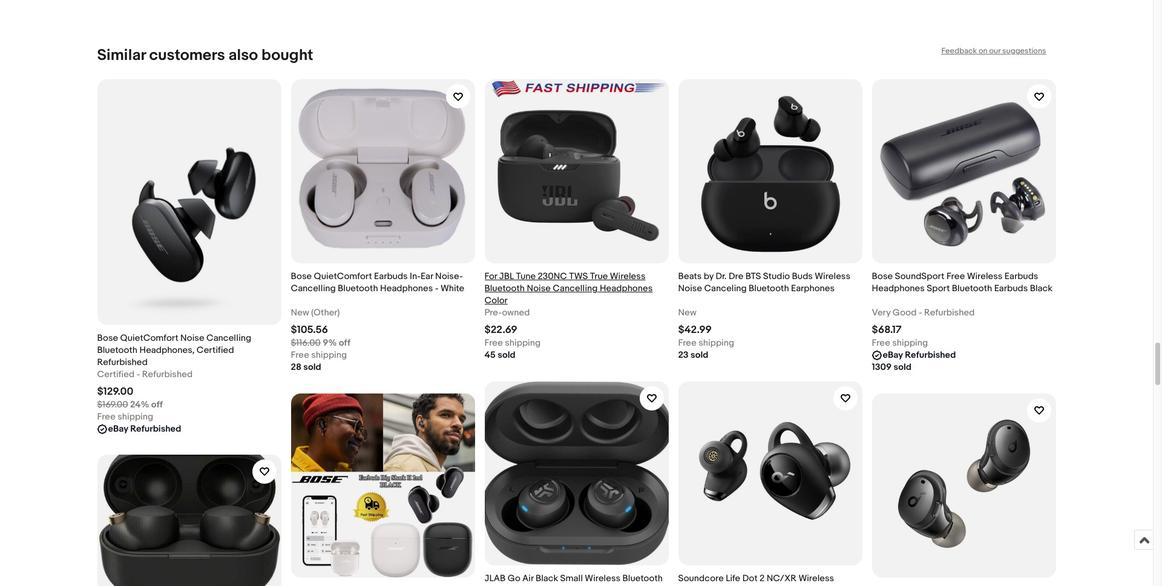Task type: describe. For each thing, give the bounding box(es) containing it.
go
[[508, 573, 521, 584]]

Pre-owned text field
[[485, 307, 530, 319]]

free inside bose soundsport free wireless earbuds headphones sport bluetooth earbuds black
[[947, 271, 966, 282]]

free inside new $42.99 free shipping 23 sold
[[679, 338, 697, 349]]

refurbished up certified - refurbished text field
[[97, 357, 148, 368]]

- inside the very good - refurbished $68.17 free shipping
[[919, 307, 923, 319]]

wireless inside jlab go air black small wireless bluetooth earbuds ear buds
[[585, 573, 621, 584]]

1309 sold
[[873, 362, 912, 373]]

nc/xr
[[767, 573, 797, 584]]

earbuds inside the soundcore life dot 2 nc/xr wireless earbuds bluetooth headphone nois
[[679, 585, 712, 586]]

free inside new (other) $105.56 $116.00 9% off free shipping 28 sold
[[291, 350, 309, 361]]

quietcomfort for bose quietcomfort noise cancelling bluetooth headphones, certified refurbished certified - refurbished $129.00 $169.00 24% off free shipping
[[120, 332, 179, 344]]

ebay refurbished for ebay refurbished text field
[[108, 423, 181, 435]]

230nc
[[538, 271, 567, 282]]

air
[[523, 573, 534, 584]]

soundcore
[[679, 573, 724, 584]]

bought
[[262, 46, 314, 65]]

free inside bose quietcomfort noise cancelling bluetooth headphones, certified refurbished certified - refurbished $129.00 $169.00 24% off free shipping
[[97, 411, 116, 423]]

very
[[873, 307, 891, 319]]

28 sold text field
[[291, 362, 321, 374]]

suggestions
[[1003, 46, 1047, 56]]

$105.56
[[291, 324, 328, 336]]

cancelling inside bose quietcomfort earbuds in-ear noise- cancelling bluetooth headphones - white
[[291, 283, 336, 295]]

0 horizontal spatial certified
[[97, 369, 135, 380]]

new (other) $105.56 $116.00 9% off free shipping 28 sold
[[291, 307, 351, 373]]

soundcore life dot 2 nc/xr wireless earbuds bluetooth headphone nois
[[679, 573, 835, 586]]

by
[[704, 271, 714, 282]]

customers
[[149, 46, 225, 65]]

ebay for ebay refurbished text field
[[108, 423, 128, 435]]

$68.17 text field
[[873, 324, 902, 336]]

$42.99
[[679, 324, 712, 336]]

jlab go air black small wireless bluetooth earbuds ear buds
[[485, 573, 663, 586]]

noise for for jbl tune 230nc tws true wireless bluetooth noise cancelling headphones color pre-owned $22.69 free shipping 45 sold
[[527, 283, 551, 295]]

owned
[[502, 307, 530, 319]]

headphones,
[[140, 344, 195, 356]]

shipping inside bose quietcomfort noise cancelling bluetooth headphones, certified refurbished certified - refurbished $129.00 $169.00 24% off free shipping
[[118, 411, 153, 423]]

similar customers also bought
[[97, 46, 314, 65]]

headphones inside for jbl tune 230nc tws true wireless bluetooth noise cancelling headphones color pre-owned $22.69 free shipping 45 sold
[[600, 283, 653, 295]]

color
[[485, 295, 508, 307]]

shipping inside the very good - refurbished $68.17 free shipping
[[893, 338, 929, 349]]

pre-
[[485, 307, 502, 319]]

$169.00
[[97, 399, 128, 410]]

Certified - Refurbished text field
[[97, 369, 193, 381]]

feedback on our suggestions
[[942, 46, 1047, 56]]

ear inside jlab go air black small wireless bluetooth earbuds ear buds
[[521, 585, 533, 586]]

1309 sold text field
[[873, 362, 912, 374]]

2
[[760, 573, 765, 584]]

jbl
[[500, 271, 514, 282]]

feedback
[[942, 46, 978, 56]]

28
[[291, 362, 302, 373]]

shipping inside for jbl tune 230nc tws true wireless bluetooth noise cancelling headphones color pre-owned $22.69 free shipping 45 sold
[[505, 338, 541, 349]]

bluetooth inside jlab go air black small wireless bluetooth earbuds ear buds
[[623, 573, 663, 584]]

new for $42.99
[[679, 307, 697, 319]]

dot
[[743, 573, 758, 584]]

white
[[441, 283, 465, 295]]

ebay for ebay refurbished text box
[[883, 350, 904, 361]]

previous price $169.00 24% off text field
[[97, 399, 163, 411]]

earphones
[[792, 283, 835, 295]]

bose inside bose quietcomfort noise cancelling bluetooth headphones, certified refurbished certified - refurbished $129.00 $169.00 24% off free shipping
[[97, 332, 118, 344]]

refurbished inside text field
[[130, 423, 181, 435]]

noise-
[[436, 271, 463, 282]]

New (Other) text field
[[291, 307, 340, 319]]

black inside jlab go air black small wireless bluetooth earbuds ear buds
[[536, 573, 559, 584]]

buds
[[793, 271, 813, 282]]

canceling
[[705, 283, 747, 295]]

new for (other)
[[291, 307, 309, 319]]



Task type: vqa. For each thing, say whether or not it's contained in the screenshot.
the right "Promotional"
no



Task type: locate. For each thing, give the bounding box(es) containing it.
2 horizontal spatial free shipping text field
[[485, 338, 541, 350]]

ebay refurbished down the very good - refurbished $68.17 free shipping
[[883, 350, 957, 361]]

free shipping text field for $42.99
[[679, 338, 735, 350]]

soundsport
[[896, 271, 945, 282]]

24%
[[130, 399, 149, 410]]

our
[[990, 46, 1001, 56]]

-
[[435, 283, 439, 295], [919, 307, 923, 319], [137, 369, 140, 380]]

bose quietcomfort earbuds in-ear noise- cancelling bluetooth headphones - white
[[291, 271, 465, 295]]

sold right 28
[[304, 362, 321, 373]]

45 sold text field
[[485, 350, 516, 362]]

0 vertical spatial ear
[[421, 271, 434, 282]]

certified
[[197, 344, 234, 356], [97, 369, 135, 380]]

sold inside new (other) $105.56 $116.00 9% off free shipping 28 sold
[[304, 362, 321, 373]]

bluetooth inside for jbl tune 230nc tws true wireless bluetooth noise cancelling headphones color pre-owned $22.69 free shipping 45 sold
[[485, 283, 525, 295]]

new
[[291, 307, 309, 319], [679, 307, 697, 319]]

refurbished down headphones, at left
[[142, 369, 193, 380]]

shipping inside new (other) $105.56 $116.00 9% off free shipping 28 sold
[[311, 350, 347, 361]]

headphones inside bose quietcomfort earbuds in-ear noise- cancelling bluetooth headphones - white
[[380, 283, 433, 295]]

dre
[[729, 271, 744, 282]]

similar
[[97, 46, 146, 65]]

black inside bose soundsport free wireless earbuds headphones sport bluetooth earbuds black
[[1031, 283, 1053, 295]]

free shipping text field for $68.17
[[873, 338, 929, 350]]

2 horizontal spatial cancelling
[[553, 283, 598, 295]]

noise inside for jbl tune 230nc tws true wireless bluetooth noise cancelling headphones color pre-owned $22.69 free shipping 45 sold
[[527, 283, 551, 295]]

new $42.99 free shipping 23 sold
[[679, 307, 735, 361]]

free inside for jbl tune 230nc tws true wireless bluetooth noise cancelling headphones color pre-owned $22.69 free shipping 45 sold
[[485, 338, 503, 349]]

1 horizontal spatial black
[[1031, 283, 1053, 295]]

noise down tune
[[527, 283, 551, 295]]

0 horizontal spatial bose
[[97, 332, 118, 344]]

bluetooth down jbl
[[485, 283, 525, 295]]

shipping
[[505, 338, 541, 349], [699, 338, 735, 349], [893, 338, 929, 349], [311, 350, 347, 361], [118, 411, 153, 423]]

ebay up 1309 sold
[[883, 350, 904, 361]]

studio
[[764, 271, 791, 282]]

bluetooth right sport
[[953, 283, 993, 295]]

free shipping text field down $22.69
[[485, 338, 541, 350]]

ebay refurbished down 24% at bottom left
[[108, 423, 181, 435]]

off inside new (other) $105.56 $116.00 9% off free shipping 28 sold
[[339, 338, 351, 349]]

also
[[229, 46, 258, 65]]

bose up certified - refurbished text field
[[97, 332, 118, 344]]

23
[[679, 350, 689, 361]]

in-
[[410, 271, 421, 282]]

quietcomfort up headphones, at left
[[120, 332, 179, 344]]

- for bose quietcomfort earbuds in-ear noise- cancelling bluetooth headphones - white
[[435, 283, 439, 295]]

1309
[[873, 362, 892, 373]]

$129.00
[[97, 386, 134, 398]]

- inside bose quietcomfort earbuds in-ear noise- cancelling bluetooth headphones - white
[[435, 283, 439, 295]]

off right 9%
[[339, 338, 351, 349]]

1 vertical spatial off
[[151, 399, 163, 410]]

eBay Refurbished text field
[[108, 423, 181, 435]]

$68.17
[[873, 324, 902, 336]]

refurbished inside text box
[[906, 350, 957, 361]]

bluetooth inside bose quietcomfort earbuds in-ear noise- cancelling bluetooth headphones - white
[[338, 283, 378, 295]]

1 vertical spatial ear
[[521, 585, 533, 586]]

off
[[339, 338, 351, 349], [151, 399, 163, 410]]

beats
[[679, 271, 702, 282]]

headphones inside bose soundsport free wireless earbuds headphones sport bluetooth earbuds black
[[873, 283, 925, 295]]

0 horizontal spatial black
[[536, 573, 559, 584]]

free down $169.00
[[97, 411, 116, 423]]

off right 24% at bottom left
[[151, 399, 163, 410]]

New text field
[[679, 307, 697, 319]]

refurbished down sport
[[925, 307, 976, 319]]

free inside the very good - refurbished $68.17 free shipping
[[873, 338, 891, 349]]

Free shipping text field
[[679, 338, 735, 350], [873, 338, 929, 350]]

quietcomfort inside bose quietcomfort noise cancelling bluetooth headphones, certified refurbished certified - refurbished $129.00 $169.00 24% off free shipping
[[120, 332, 179, 344]]

0 horizontal spatial ebay refurbished
[[108, 423, 181, 435]]

new inside new $42.99 free shipping 23 sold
[[679, 307, 697, 319]]

2 headphones from the left
[[600, 283, 653, 295]]

bluetooth down studio
[[749, 283, 790, 295]]

noise down beats
[[679, 283, 703, 295]]

1 horizontal spatial headphones
[[600, 283, 653, 295]]

- inside bose quietcomfort noise cancelling bluetooth headphones, certified refurbished certified - refurbished $129.00 $169.00 24% off free shipping
[[137, 369, 140, 380]]

noise up headphones, at left
[[181, 332, 205, 344]]

0 horizontal spatial off
[[151, 399, 163, 410]]

wireless inside for jbl tune 230nc tws true wireless bluetooth noise cancelling headphones color pre-owned $22.69 free shipping 45 sold
[[610, 271, 646, 282]]

free up sport
[[947, 271, 966, 282]]

1 vertical spatial ebay refurbished
[[108, 423, 181, 435]]

1 free shipping text field from the left
[[679, 338, 735, 350]]

noise inside bose quietcomfort noise cancelling bluetooth headphones, certified refurbished certified - refurbished $129.00 $169.00 24% off free shipping
[[181, 332, 205, 344]]

bluetooth down life
[[714, 585, 755, 586]]

earbuds inside bose quietcomfort earbuds in-ear noise- cancelling bluetooth headphones - white
[[374, 271, 408, 282]]

1 headphones from the left
[[380, 283, 433, 295]]

1 horizontal spatial -
[[435, 283, 439, 295]]

1 horizontal spatial new
[[679, 307, 697, 319]]

ebay refurbished
[[883, 350, 957, 361], [108, 423, 181, 435]]

0 vertical spatial certified
[[197, 344, 234, 356]]

cancelling inside bose quietcomfort noise cancelling bluetooth headphones, certified refurbished certified - refurbished $129.00 $169.00 24% off free shipping
[[207, 332, 252, 344]]

quietcomfort inside bose quietcomfort earbuds in-ear noise- cancelling bluetooth headphones - white
[[314, 271, 372, 282]]

bose
[[291, 271, 312, 282], [873, 271, 894, 282], [97, 332, 118, 344]]

0 vertical spatial ebay refurbished
[[883, 350, 957, 361]]

refurbished inside the very good - refurbished $68.17 free shipping
[[925, 307, 976, 319]]

$105.56 text field
[[291, 324, 328, 336]]

0 vertical spatial off
[[339, 338, 351, 349]]

cancelling
[[291, 283, 336, 295], [553, 283, 598, 295], [207, 332, 252, 344]]

bluetooth up certified - refurbished text field
[[97, 344, 138, 356]]

1 horizontal spatial bose
[[291, 271, 312, 282]]

off inside bose quietcomfort noise cancelling bluetooth headphones, certified refurbished certified - refurbished $129.00 $169.00 24% off free shipping
[[151, 399, 163, 410]]

0 horizontal spatial cancelling
[[207, 332, 252, 344]]

3 headphones from the left
[[873, 283, 925, 295]]

bose inside bose quietcomfort earbuds in-ear noise- cancelling bluetooth headphones - white
[[291, 271, 312, 282]]

1 vertical spatial black
[[536, 573, 559, 584]]

Free shipping text field
[[485, 338, 541, 350], [291, 350, 347, 362], [97, 411, 153, 423]]

headphones down true
[[600, 283, 653, 295]]

bose inside bose soundsport free wireless earbuds headphones sport bluetooth earbuds black
[[873, 271, 894, 282]]

shipping down the $42.99 text box
[[699, 338, 735, 349]]

free up 28
[[291, 350, 309, 361]]

free shipping text field for $105.56
[[291, 350, 347, 362]]

1 horizontal spatial ebay
[[883, 350, 904, 361]]

0 vertical spatial black
[[1031, 283, 1053, 295]]

1 new from the left
[[291, 307, 309, 319]]

shipping down 9%
[[311, 350, 347, 361]]

noise
[[527, 283, 551, 295], [679, 283, 703, 295], [181, 332, 205, 344]]

noise inside beats by dr. dre bts studio buds wireless noise canceling bluetooth earphones
[[679, 283, 703, 295]]

refurbished down the very good - refurbished $68.17 free shipping
[[906, 350, 957, 361]]

9%
[[323, 338, 337, 349]]

shipping down $22.69 text box at the left bottom of page
[[505, 338, 541, 349]]

1 horizontal spatial certified
[[197, 344, 234, 356]]

sold right 45
[[498, 350, 516, 361]]

2 horizontal spatial noise
[[679, 283, 703, 295]]

black
[[1031, 283, 1053, 295], [536, 573, 559, 584]]

ear down air
[[521, 585, 533, 586]]

headphones down soundsport
[[873, 283, 925, 295]]

free up 23
[[679, 338, 697, 349]]

cancelling inside for jbl tune 230nc tws true wireless bluetooth noise cancelling headphones color pre-owned $22.69 free shipping 45 sold
[[553, 283, 598, 295]]

1 vertical spatial quietcomfort
[[120, 332, 179, 344]]

bose for $105.56
[[291, 271, 312, 282]]

23 sold text field
[[679, 350, 709, 362]]

shipping down 24% at bottom left
[[118, 411, 153, 423]]

soundcore life dot 2 nc/xr wireless earbuds bluetooth headphone nois link
[[679, 381, 863, 586]]

new inside new (other) $105.56 $116.00 9% off free shipping 28 sold
[[291, 307, 309, 319]]

1 horizontal spatial quietcomfort
[[314, 271, 372, 282]]

2 horizontal spatial headphones
[[873, 283, 925, 295]]

0 horizontal spatial headphones
[[380, 283, 433, 295]]

buds
[[535, 585, 556, 586]]

ebay inside ebay refurbished text box
[[883, 350, 904, 361]]

2 new from the left
[[679, 307, 697, 319]]

$42.99 text field
[[679, 324, 712, 336]]

bluetooth inside bose quietcomfort noise cancelling bluetooth headphones, certified refurbished certified - refurbished $129.00 $169.00 24% off free shipping
[[97, 344, 138, 356]]

ear left noise-
[[421, 271, 434, 282]]

free shipping text field down $169.00
[[97, 411, 153, 423]]

sold right 1309
[[894, 362, 912, 373]]

bts
[[746, 271, 762, 282]]

1 vertical spatial certified
[[97, 369, 135, 380]]

eBay Refurbished text field
[[883, 350, 957, 362]]

wireless inside bose soundsport free wireless earbuds headphones sport bluetooth earbuds black
[[968, 271, 1003, 282]]

0 vertical spatial -
[[435, 283, 439, 295]]

previous price $116.00 9% off text field
[[291, 338, 351, 350]]

- for bose quietcomfort noise cancelling bluetooth headphones, certified refurbished certified - refurbished $129.00 $169.00 24% off free shipping
[[137, 369, 140, 380]]

0 horizontal spatial free shipping text field
[[97, 411, 153, 423]]

for jbl tune 230nc tws true wireless bluetooth noise cancelling headphones color pre-owned $22.69 free shipping 45 sold
[[485, 271, 653, 361]]

ear inside bose quietcomfort earbuds in-ear noise- cancelling bluetooth headphones - white
[[421, 271, 434, 282]]

jlab
[[485, 573, 506, 584]]

noise for beats by dr. dre bts studio buds wireless noise canceling bluetooth earphones
[[679, 283, 703, 295]]

tune
[[516, 271, 536, 282]]

free up 45
[[485, 338, 503, 349]]

2 free shipping text field from the left
[[873, 338, 929, 350]]

free down $68.17
[[873, 338, 891, 349]]

1 horizontal spatial free shipping text field
[[873, 338, 929, 350]]

$22.69
[[485, 324, 518, 336]]

quietcomfort up (other)
[[314, 271, 372, 282]]

bose up very
[[873, 271, 894, 282]]

new up $42.99
[[679, 307, 697, 319]]

free shipping text field down 9%
[[291, 350, 347, 362]]

1 vertical spatial ebay
[[108, 423, 128, 435]]

sold
[[498, 350, 516, 361], [691, 350, 709, 361], [304, 362, 321, 373], [894, 362, 912, 373]]

headphones
[[380, 283, 433, 295], [600, 283, 653, 295], [873, 283, 925, 295]]

jlab go air black small wireless bluetooth earbuds ear buds link
[[485, 381, 669, 586]]

Very Good - Refurbished text field
[[873, 307, 976, 319]]

bose up new (other) text box
[[291, 271, 312, 282]]

bluetooth inside the soundcore life dot 2 nc/xr wireless earbuds bluetooth headphone nois
[[714, 585, 755, 586]]

sport
[[928, 283, 951, 295]]

sold right 23
[[691, 350, 709, 361]]

refurbished down 24% at bottom left
[[130, 423, 181, 435]]

1 horizontal spatial noise
[[527, 283, 551, 295]]

ebay inside ebay refurbished text field
[[108, 423, 128, 435]]

0 horizontal spatial ebay
[[108, 423, 128, 435]]

0 horizontal spatial ear
[[421, 271, 434, 282]]

0 horizontal spatial new
[[291, 307, 309, 319]]

life
[[726, 573, 741, 584]]

0 horizontal spatial free shipping text field
[[679, 338, 735, 350]]

bluetooth inside bose soundsport free wireless earbuds headphones sport bluetooth earbuds black
[[953, 283, 993, 295]]

1 horizontal spatial ebay refurbished
[[883, 350, 957, 361]]

1 horizontal spatial off
[[339, 338, 351, 349]]

45
[[485, 350, 496, 361]]

on
[[979, 46, 988, 56]]

sold inside for jbl tune 230nc tws true wireless bluetooth noise cancelling headphones color pre-owned $22.69 free shipping 45 sold
[[498, 350, 516, 361]]

headphones down in-
[[380, 283, 433, 295]]

bose soundsport free wireless earbuds headphones sport bluetooth earbuds black
[[873, 271, 1053, 295]]

bose quietcomfort noise cancelling bluetooth headphones, certified refurbished certified - refurbished $129.00 $169.00 24% off free shipping
[[97, 332, 252, 423]]

2 vertical spatial -
[[137, 369, 140, 380]]

bluetooth up (other)
[[338, 283, 378, 295]]

free shipping text field down $68.17
[[873, 338, 929, 350]]

ebay
[[883, 350, 904, 361], [108, 423, 128, 435]]

0 vertical spatial quietcomfort
[[314, 271, 372, 282]]

certified right headphones, at left
[[197, 344, 234, 356]]

bose for -
[[873, 271, 894, 282]]

wireless inside beats by dr. dre bts studio buds wireless noise canceling bluetooth earphones
[[815, 271, 851, 282]]

feedback on our suggestions link
[[942, 46, 1047, 56]]

free shipping text field down the $42.99 text box
[[679, 338, 735, 350]]

very good - refurbished $68.17 free shipping
[[873, 307, 976, 349]]

$129.00 text field
[[97, 386, 134, 398]]

headphone
[[757, 585, 805, 586]]

tws
[[569, 271, 588, 282]]

1 horizontal spatial free shipping text field
[[291, 350, 347, 362]]

shipping up ebay refurbished text box
[[893, 338, 929, 349]]

0 horizontal spatial -
[[137, 369, 140, 380]]

1 vertical spatial -
[[919, 307, 923, 319]]

free
[[947, 271, 966, 282], [485, 338, 503, 349], [679, 338, 697, 349], [873, 338, 891, 349], [291, 350, 309, 361], [97, 411, 116, 423]]

0 horizontal spatial quietcomfort
[[120, 332, 179, 344]]

2 horizontal spatial bose
[[873, 271, 894, 282]]

- left white
[[435, 283, 439, 295]]

small
[[561, 573, 583, 584]]

true
[[590, 271, 608, 282]]

wireless
[[610, 271, 646, 282], [815, 271, 851, 282], [968, 271, 1003, 282], [585, 573, 621, 584], [799, 573, 835, 584]]

dr.
[[716, 271, 727, 282]]

1 horizontal spatial ear
[[521, 585, 533, 586]]

1 horizontal spatial cancelling
[[291, 283, 336, 295]]

(other)
[[311, 307, 340, 319]]

$116.00
[[291, 338, 321, 349]]

bluetooth left soundcore
[[623, 573, 663, 584]]

earbuds inside jlab go air black small wireless bluetooth earbuds ear buds
[[485, 585, 519, 586]]

ear
[[421, 271, 434, 282], [521, 585, 533, 586]]

2 horizontal spatial -
[[919, 307, 923, 319]]

quietcomfort for bose quietcomfort earbuds in-ear noise- cancelling bluetooth headphones - white
[[314, 271, 372, 282]]

shipping inside new $42.99 free shipping 23 sold
[[699, 338, 735, 349]]

bluetooth
[[338, 283, 378, 295], [485, 283, 525, 295], [749, 283, 790, 295], [953, 283, 993, 295], [97, 344, 138, 356], [623, 573, 663, 584], [714, 585, 755, 586]]

ebay down $169.00
[[108, 423, 128, 435]]

- right good
[[919, 307, 923, 319]]

refurbished
[[925, 307, 976, 319], [906, 350, 957, 361], [97, 357, 148, 368], [142, 369, 193, 380], [130, 423, 181, 435]]

group containing $105.56
[[97, 80, 1057, 586]]

sold inside the 1309 sold text field
[[894, 362, 912, 373]]

sold inside new $42.99 free shipping 23 sold
[[691, 350, 709, 361]]

quietcomfort
[[314, 271, 372, 282], [120, 332, 179, 344]]

bluetooth inside beats by dr. dre bts studio buds wireless noise canceling bluetooth earphones
[[749, 283, 790, 295]]

ebay refurbished for ebay refurbished text box
[[883, 350, 957, 361]]

- up 24% at bottom left
[[137, 369, 140, 380]]

free shipping text field for noise
[[97, 411, 153, 423]]

group
[[97, 80, 1057, 586]]

$22.69 text field
[[485, 324, 518, 336]]

certified up '$129.00' "text field"
[[97, 369, 135, 380]]

beats by dr. dre bts studio buds wireless noise canceling bluetooth earphones
[[679, 271, 851, 295]]

for
[[485, 271, 498, 282]]

earbuds
[[374, 271, 408, 282], [1005, 271, 1039, 282], [995, 283, 1029, 295], [485, 585, 519, 586], [679, 585, 712, 586]]

0 horizontal spatial noise
[[181, 332, 205, 344]]

wireless inside the soundcore life dot 2 nc/xr wireless earbuds bluetooth headphone nois
[[799, 573, 835, 584]]

0 vertical spatial ebay
[[883, 350, 904, 361]]

good
[[893, 307, 917, 319]]

new up $105.56
[[291, 307, 309, 319]]



